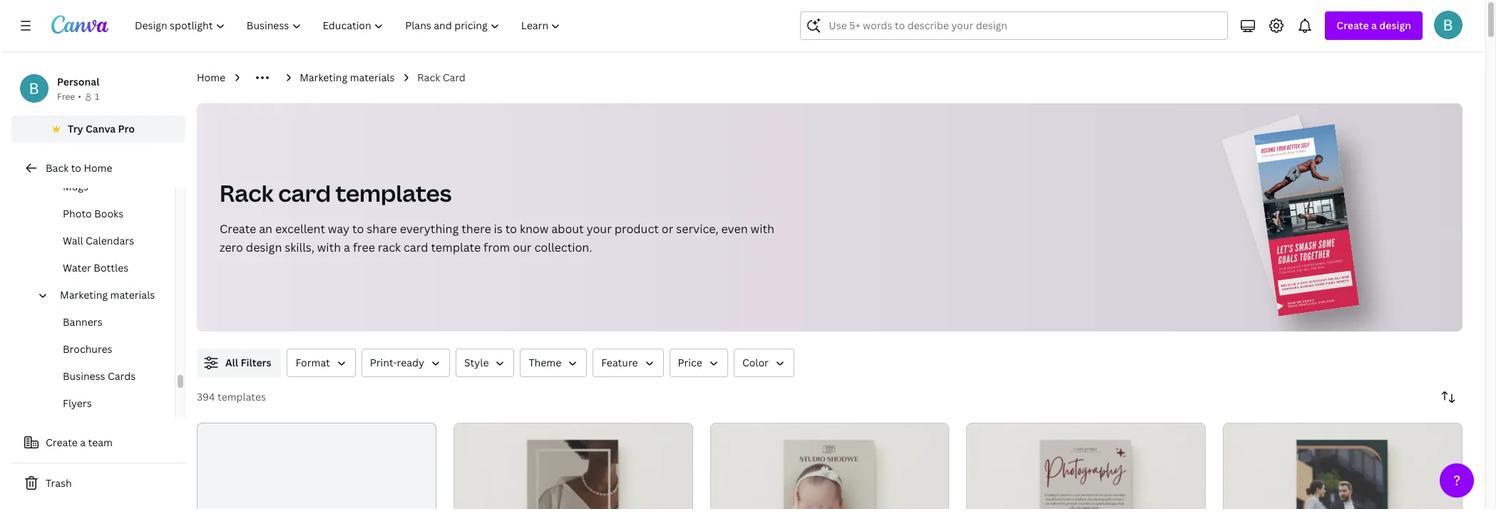 Task type: vqa. For each thing, say whether or not it's contained in the screenshot.
Rack to the right
yes



Task type: locate. For each thing, give the bounding box(es) containing it.
free
[[353, 240, 375, 255]]

marketing materials down top level navigation element
[[300, 71, 395, 84]]

1 horizontal spatial card
[[404, 240, 428, 255]]

gray and brown modern photo graphy rack card image
[[453, 423, 693, 509]]

1 vertical spatial create
[[220, 221, 256, 237]]

1 vertical spatial marketing
[[60, 288, 108, 302]]

1 vertical spatial marketing materials
[[60, 288, 155, 302]]

2 horizontal spatial a
[[1371, 19, 1377, 32]]

rack card templates image
[[1158, 103, 1463, 332], [1254, 124, 1360, 316]]

there
[[462, 221, 491, 237]]

marketing down top level navigation element
[[300, 71, 347, 84]]

card down the everything
[[404, 240, 428, 255]]

to right "way"
[[352, 221, 364, 237]]

0 horizontal spatial materials
[[110, 288, 155, 302]]

None search field
[[800, 11, 1228, 40]]

all filters
[[225, 356, 271, 369]]

to
[[71, 161, 81, 175], [352, 221, 364, 237], [505, 221, 517, 237]]

0 vertical spatial marketing
[[300, 71, 347, 84]]

rack left card
[[417, 71, 440, 84]]

0 horizontal spatial card
[[278, 178, 331, 208]]

water bottles link
[[34, 255, 175, 282]]

create a design
[[1337, 19, 1411, 32]]

with right even
[[751, 221, 774, 237]]

photo books link
[[34, 200, 175, 227]]

2 vertical spatial a
[[80, 436, 86, 449]]

marketing materials button
[[54, 282, 166, 309]]

materials down the bottles
[[110, 288, 155, 302]]

a inside create a design "dropdown button"
[[1371, 19, 1377, 32]]

materials
[[350, 71, 395, 84], [110, 288, 155, 302]]

0 vertical spatial card
[[278, 178, 331, 208]]

banners link
[[34, 309, 175, 336]]

pro
[[118, 122, 135, 135]]

flyers
[[63, 396, 92, 410]]

with
[[751, 221, 774, 237], [317, 240, 341, 255]]

0 horizontal spatial home
[[84, 161, 112, 175]]

Search search field
[[829, 12, 1219, 39]]

1 horizontal spatial templates
[[335, 178, 452, 208]]

0 vertical spatial rack
[[417, 71, 440, 84]]

cream modern newborn photography rack card image
[[710, 423, 949, 509]]

card inside create an excellent way to share everything there is to know about your product or service, even with zero design skills, with a free rack card template from our collection.
[[404, 240, 428, 255]]

0 vertical spatial create
[[1337, 19, 1369, 32]]

your
[[587, 221, 612, 237]]

design inside "dropdown button"
[[1379, 19, 1411, 32]]

0 vertical spatial materials
[[350, 71, 395, 84]]

marketing materials down water bottles link
[[60, 288, 155, 302]]

templates
[[335, 178, 452, 208], [218, 390, 266, 404]]

0 horizontal spatial rack
[[220, 178, 274, 208]]

from
[[484, 240, 510, 255]]

a
[[1371, 19, 1377, 32], [344, 240, 350, 255], [80, 436, 86, 449]]

materials down top level navigation element
[[350, 71, 395, 84]]

water
[[63, 261, 91, 275]]

marketing materials
[[300, 71, 395, 84], [60, 288, 155, 302]]

0 horizontal spatial with
[[317, 240, 341, 255]]

0 horizontal spatial templates
[[218, 390, 266, 404]]

marketing materials inside "button"
[[60, 288, 155, 302]]

rack for rack card
[[417, 71, 440, 84]]

0 horizontal spatial design
[[246, 240, 282, 255]]

0 horizontal spatial a
[[80, 436, 86, 449]]

even
[[721, 221, 748, 237]]

rack
[[417, 71, 440, 84], [220, 178, 274, 208]]

brochures
[[63, 342, 112, 356]]

a inside create an excellent way to share everything there is to know about your product or service, even with zero design skills, with a free rack card template from our collection.
[[344, 240, 350, 255]]

0 horizontal spatial marketing materials
[[60, 288, 155, 302]]

1 vertical spatial card
[[404, 240, 428, 255]]

rack card
[[417, 71, 466, 84]]

1 horizontal spatial rack
[[417, 71, 440, 84]]

2 vertical spatial create
[[46, 436, 78, 449]]

all filters button
[[197, 349, 281, 377]]

rack up the an
[[220, 178, 274, 208]]

0 horizontal spatial marketing
[[60, 288, 108, 302]]

1 vertical spatial design
[[246, 240, 282, 255]]

try canva pro button
[[11, 116, 185, 143]]

card
[[278, 178, 331, 208], [404, 240, 428, 255]]

design inside create an excellent way to share everything there is to know about your product or service, even with zero design skills, with a free rack card template from our collection.
[[246, 240, 282, 255]]

1 horizontal spatial marketing
[[300, 71, 347, 84]]

a inside create a team button
[[80, 436, 86, 449]]

trash
[[46, 476, 72, 490]]

create for create a design
[[1337, 19, 1369, 32]]

style button
[[456, 349, 514, 377]]

1 vertical spatial home
[[84, 161, 112, 175]]

calendars
[[86, 234, 134, 247]]

0 vertical spatial a
[[1371, 19, 1377, 32]]

card up excellent
[[278, 178, 331, 208]]

templates up "share"
[[335, 178, 452, 208]]

team
[[88, 436, 113, 449]]

mugs link
[[34, 173, 175, 200]]

bottles
[[94, 261, 129, 275]]

marketing inside "button"
[[60, 288, 108, 302]]

0 vertical spatial home
[[197, 71, 225, 84]]

create inside create an excellent way to share everything there is to know about your product or service, even with zero design skills, with a free rack card template from our collection.
[[220, 221, 256, 237]]

price button
[[669, 349, 728, 377]]

1 horizontal spatial create
[[220, 221, 256, 237]]

home
[[197, 71, 225, 84], [84, 161, 112, 175]]

templates down 'all filters' button
[[218, 390, 266, 404]]

design down the an
[[246, 240, 282, 255]]

mugs
[[63, 180, 88, 193]]

design left brad klo image
[[1379, 19, 1411, 32]]

1 vertical spatial rack
[[220, 178, 274, 208]]

2 horizontal spatial create
[[1337, 19, 1369, 32]]

0 vertical spatial design
[[1379, 19, 1411, 32]]

create
[[1337, 19, 1369, 32], [220, 221, 256, 237], [46, 436, 78, 449]]

create inside button
[[46, 436, 78, 449]]

394
[[197, 390, 215, 404]]

1 horizontal spatial home
[[197, 71, 225, 84]]

1 horizontal spatial design
[[1379, 19, 1411, 32]]

394 templates
[[197, 390, 266, 404]]

1 vertical spatial materials
[[110, 288, 155, 302]]

design
[[1379, 19, 1411, 32], [246, 240, 282, 255]]

•
[[78, 91, 81, 103]]

1 horizontal spatial a
[[344, 240, 350, 255]]

create inside "dropdown button"
[[1337, 19, 1369, 32]]

format button
[[287, 349, 356, 377]]

print-ready button
[[361, 349, 450, 377]]

create for create an excellent way to share everything there is to know about your product or service, even with zero design skills, with a free rack card template from our collection.
[[220, 221, 256, 237]]

feature
[[601, 356, 638, 369]]

0 horizontal spatial create
[[46, 436, 78, 449]]

0 vertical spatial with
[[751, 221, 774, 237]]

excellent
[[275, 221, 325, 237]]

wall calendars
[[63, 234, 134, 247]]

1 vertical spatial a
[[344, 240, 350, 255]]

cards
[[108, 369, 136, 383]]

create a design button
[[1325, 11, 1423, 40]]

2 horizontal spatial to
[[505, 221, 517, 237]]

photo
[[63, 207, 92, 220]]

to right is at the left top of the page
[[505, 221, 517, 237]]

an
[[259, 221, 272, 237]]

0 horizontal spatial to
[[71, 161, 81, 175]]

to up "mugs"
[[71, 161, 81, 175]]

with down "way"
[[317, 240, 341, 255]]

create a team button
[[11, 429, 185, 457]]

marketing up banners
[[60, 288, 108, 302]]

about
[[551, 221, 584, 237]]

marketing
[[300, 71, 347, 84], [60, 288, 108, 302]]

is
[[494, 221, 503, 237]]

banners
[[63, 315, 102, 329]]

0 vertical spatial templates
[[335, 178, 452, 208]]

0 vertical spatial marketing materials
[[300, 71, 395, 84]]



Task type: describe. For each thing, give the bounding box(es) containing it.
theme
[[529, 356, 561, 369]]

service,
[[676, 221, 718, 237]]

create a team
[[46, 436, 113, 449]]

business cards link
[[34, 363, 175, 390]]

product
[[614, 221, 659, 237]]

1
[[95, 91, 99, 103]]

share
[[367, 221, 397, 237]]

free
[[57, 91, 75, 103]]

all
[[225, 356, 238, 369]]

1 horizontal spatial to
[[352, 221, 364, 237]]

wall
[[63, 234, 83, 247]]

business
[[63, 369, 105, 383]]

wall calendars link
[[34, 227, 175, 255]]

color
[[742, 356, 769, 369]]

color button
[[734, 349, 794, 377]]

free •
[[57, 91, 81, 103]]

filters
[[241, 356, 271, 369]]

1 vertical spatial with
[[317, 240, 341, 255]]

canva
[[86, 122, 116, 135]]

rack card templates
[[220, 178, 452, 208]]

our
[[513, 240, 532, 255]]

everything
[[400, 221, 459, 237]]

business cards
[[63, 369, 136, 383]]

create for create a team
[[46, 436, 78, 449]]

try
[[68, 122, 83, 135]]

rack for rack card templates
[[220, 178, 274, 208]]

brochures link
[[34, 336, 175, 363]]

rack
[[378, 240, 401, 255]]

green minimalist real estate rack card image
[[1223, 423, 1463, 509]]

back to home
[[46, 161, 112, 175]]

format
[[296, 356, 330, 369]]

1 vertical spatial templates
[[218, 390, 266, 404]]

know
[[520, 221, 549, 237]]

collection.
[[534, 240, 592, 255]]

a for design
[[1371, 19, 1377, 32]]

try canva pro
[[68, 122, 135, 135]]

way
[[328, 221, 350, 237]]

water bottles
[[63, 261, 129, 275]]

price
[[678, 356, 702, 369]]

style
[[464, 356, 489, 369]]

back
[[46, 161, 69, 175]]

theme button
[[520, 349, 587, 377]]

1 horizontal spatial marketing materials
[[300, 71, 395, 84]]

skills,
[[285, 240, 314, 255]]

trash link
[[11, 469, 185, 498]]

beige red minimalist photography rack card image
[[967, 423, 1206, 509]]

books
[[94, 207, 123, 220]]

1 horizontal spatial materials
[[350, 71, 395, 84]]

template
[[431, 240, 481, 255]]

zero
[[220, 240, 243, 255]]

personal
[[57, 75, 99, 88]]

Sort by button
[[1434, 383, 1463, 411]]

top level navigation element
[[126, 11, 573, 40]]

card
[[443, 71, 466, 84]]

create an excellent way to share everything there is to know about your product or service, even with zero design skills, with a free rack card template from our collection.
[[220, 221, 774, 255]]

brad klo image
[[1434, 11, 1463, 39]]

materials inside "button"
[[110, 288, 155, 302]]

ready
[[397, 356, 424, 369]]

back to home link
[[11, 154, 185, 183]]

or
[[662, 221, 673, 237]]

flyers link
[[34, 390, 175, 417]]

print-ready
[[370, 356, 424, 369]]

1 horizontal spatial with
[[751, 221, 774, 237]]

home link
[[197, 70, 225, 86]]

a for team
[[80, 436, 86, 449]]

feature button
[[593, 349, 664, 377]]

photo books
[[63, 207, 123, 220]]

print-
[[370, 356, 397, 369]]



